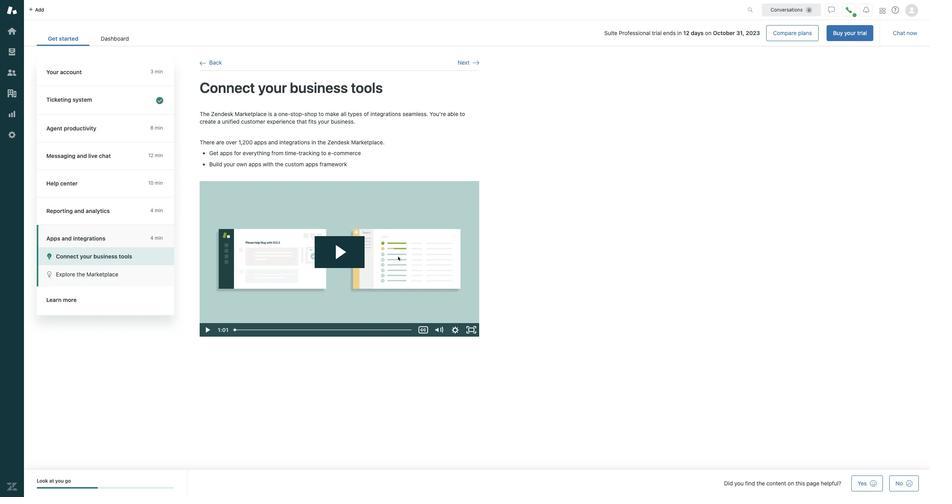 Task type: locate. For each thing, give the bounding box(es) containing it.
0 horizontal spatial in
[[312, 139, 316, 146]]

2 trial from the left
[[858, 30, 868, 36]]

0 horizontal spatial on
[[705, 30, 712, 36]]

1 horizontal spatial connect
[[200, 79, 255, 96]]

from
[[272, 150, 284, 157]]

footer
[[24, 471, 931, 498]]

0 horizontal spatial get
[[48, 35, 58, 42]]

your up 'is'
[[258, 79, 287, 96]]

1 horizontal spatial 12
[[684, 30, 690, 36]]

get for get started
[[48, 35, 58, 42]]

more
[[63, 297, 77, 304]]

custom
[[285, 161, 304, 168]]

1 vertical spatial connect your business tools
[[56, 253, 132, 260]]

your right buy at the top right of the page
[[845, 30, 856, 36]]

1 vertical spatial 4 min
[[150, 235, 163, 241]]

10 min
[[148, 180, 163, 186]]

1 vertical spatial a
[[218, 118, 221, 125]]

min for messaging and live chat
[[155, 153, 163, 159]]

1 horizontal spatial zendesk
[[328, 139, 350, 146]]

days
[[691, 30, 704, 36]]

0 vertical spatial in
[[678, 30, 682, 36]]

1 horizontal spatial business
[[290, 79, 348, 96]]

get up build
[[209, 150, 219, 157]]

2 4 min from the top
[[150, 235, 163, 241]]

experience
[[267, 118, 295, 125]]

connect your business tools up stop-
[[200, 79, 383, 96]]

framework
[[320, 161, 347, 168]]

1 horizontal spatial get
[[209, 150, 219, 157]]

3 min
[[151, 69, 163, 75]]

tab list containing get started
[[37, 31, 140, 46]]

for
[[234, 150, 241, 157]]

trial down notifications "image"
[[858, 30, 868, 36]]

a right 'is'
[[274, 111, 277, 117]]

0 vertical spatial zendesk
[[211, 111, 233, 117]]

0 vertical spatial get
[[48, 35, 58, 42]]

and for reporting and analytics
[[74, 208, 84, 215]]

there
[[200, 139, 215, 146]]

business.
[[331, 118, 355, 125]]

1 vertical spatial in
[[312, 139, 316, 146]]

region
[[200, 110, 480, 337]]

region containing the zendesk marketplace is a one-stop-shop to make all types of integrations seamless. you're able to create a unified customer experience that fits your business.
[[200, 110, 480, 337]]

connect down back at left top
[[200, 79, 255, 96]]

integrations inside the zendesk marketplace is a one-stop-shop to make all types of integrations seamless. you're able to create a unified customer experience that fits your business.
[[371, 111, 401, 117]]

12 left days
[[684, 30, 690, 36]]

marketplace up customer
[[235, 111, 267, 117]]

and right the apps
[[62, 235, 72, 242]]

next button
[[458, 59, 479, 66]]

1 vertical spatial 4
[[150, 235, 154, 241]]

4 min
[[150, 208, 163, 214], [150, 235, 163, 241]]

3 min from the top
[[155, 153, 163, 159]]

1 4 min from the top
[[150, 208, 163, 214]]

integrations up connect your business tools button
[[73, 235, 106, 242]]

of
[[364, 111, 369, 117]]

on
[[705, 30, 712, 36], [788, 481, 795, 487]]

you right at
[[55, 479, 64, 485]]

get left started
[[48, 35, 58, 42]]

productivity
[[64, 125, 96, 132]]

0 vertical spatial integrations
[[371, 111, 401, 117]]

1 vertical spatial connect
[[56, 253, 79, 260]]

your inside the zendesk marketplace is a one-stop-shop to make all types of integrations seamless. you're able to create a unified customer experience that fits your business.
[[318, 118, 330, 125]]

tab list
[[37, 31, 140, 46]]

trial for your
[[858, 30, 868, 36]]

tools
[[351, 79, 383, 96], [119, 253, 132, 260]]

1 horizontal spatial marketplace
[[235, 111, 267, 117]]

zendesk up e-
[[328, 139, 350, 146]]

integrations right of
[[371, 111, 401, 117]]

connect your business tools button
[[38, 248, 174, 266]]

0 vertical spatial connect your business tools
[[200, 79, 383, 96]]

2 vertical spatial integrations
[[73, 235, 106, 242]]

apps up everything
[[254, 139, 267, 146]]

4 min for integrations
[[150, 235, 163, 241]]

business
[[290, 79, 348, 96], [94, 253, 117, 260]]

connect your business tools up "explore the marketplace" at left bottom
[[56, 253, 132, 260]]

get inside tab list
[[48, 35, 58, 42]]

0 vertical spatial 12
[[684, 30, 690, 36]]

your account
[[46, 69, 82, 76]]

min for your account
[[155, 69, 163, 75]]

zendesk support image
[[7, 5, 17, 16]]

october
[[713, 30, 735, 36]]

1 vertical spatial zendesk
[[328, 139, 350, 146]]

everything
[[243, 150, 270, 157]]

marketplace inside the zendesk marketplace is a one-stop-shop to make all types of integrations seamless. you're able to create a unified customer experience that fits your business.
[[235, 111, 267, 117]]

progress-bar progress bar
[[37, 488, 174, 490]]

progress bar image
[[37, 488, 98, 490]]

1 horizontal spatial connect your business tools
[[200, 79, 383, 96]]

build your own apps with the custom apps framework
[[209, 161, 347, 168]]

notifications image
[[863, 7, 870, 13]]

4 inside apps and integrations heading
[[150, 235, 154, 241]]

marketplace
[[235, 111, 267, 117], [87, 271, 118, 278]]

6 min from the top
[[155, 235, 163, 241]]

trial left ends
[[652, 30, 662, 36]]

0 horizontal spatial zendesk
[[211, 111, 233, 117]]

1 min from the top
[[155, 69, 163, 75]]

marketplace inside button
[[87, 271, 118, 278]]

0 vertical spatial marketplace
[[235, 111, 267, 117]]

1 vertical spatial marketplace
[[87, 271, 118, 278]]

0 horizontal spatial connect
[[56, 253, 79, 260]]

1 vertical spatial integrations
[[280, 139, 310, 146]]

4 min inside apps and integrations heading
[[150, 235, 163, 241]]

there are over 1,200 apps and integrations in the zendesk marketplace.
[[200, 139, 385, 146]]

to left e-
[[321, 150, 327, 157]]

button displays agent's chat status as invisible. image
[[829, 7, 835, 13]]

connect inside connect your business tools button
[[56, 253, 79, 260]]

connect up explore
[[56, 253, 79, 260]]

the right explore
[[77, 271, 85, 278]]

0 horizontal spatial business
[[94, 253, 117, 260]]

in up tracking
[[312, 139, 316, 146]]

min for help center
[[155, 180, 163, 186]]

2023
[[746, 30, 760, 36]]

0 vertical spatial tools
[[351, 79, 383, 96]]

4 min for analytics
[[150, 208, 163, 214]]

all
[[341, 111, 347, 117]]

chat now
[[894, 30, 918, 36]]

business up explore the marketplace button
[[94, 253, 117, 260]]

min
[[155, 69, 163, 75], [155, 125, 163, 131], [155, 153, 163, 159], [155, 180, 163, 186], [155, 208, 163, 214], [155, 235, 163, 241]]

get started image
[[7, 26, 17, 36]]

min inside apps and integrations heading
[[155, 235, 163, 241]]

you're
[[430, 111, 446, 117]]

at
[[49, 479, 54, 485]]

did you find the content on this page helpful?
[[725, 481, 842, 487]]

your inside connect your business tools button
[[80, 253, 92, 260]]

0 vertical spatial a
[[274, 111, 277, 117]]

1 vertical spatial tools
[[119, 253, 132, 260]]

to
[[319, 111, 324, 117], [460, 111, 465, 117], [321, 150, 327, 157]]

apps down everything
[[249, 161, 261, 168]]

build
[[209, 161, 222, 168]]

in right ends
[[678, 30, 682, 36]]

zendesk up unified
[[211, 111, 233, 117]]

1 horizontal spatial a
[[274, 111, 277, 117]]

trial inside buy your trial button
[[858, 30, 868, 36]]

a right create
[[218, 118, 221, 125]]

0 horizontal spatial integrations
[[73, 235, 106, 242]]

1 horizontal spatial you
[[735, 481, 744, 487]]

0 horizontal spatial trial
[[652, 30, 662, 36]]

make
[[326, 111, 339, 117]]

video thumbnail image
[[200, 182, 479, 337], [200, 182, 479, 337]]

1 vertical spatial business
[[94, 253, 117, 260]]

section
[[147, 25, 874, 41]]

min for agent productivity
[[155, 125, 163, 131]]

your up "explore the marketplace" at left bottom
[[80, 253, 92, 260]]

1 4 from the top
[[150, 208, 154, 214]]

explore the marketplace button
[[38, 266, 174, 284]]

tools up explore the marketplace button
[[119, 253, 132, 260]]

a
[[274, 111, 277, 117], [218, 118, 221, 125]]

1,200
[[239, 139, 253, 146]]

look
[[37, 479, 48, 485]]

and left live
[[77, 153, 87, 159]]

on left this
[[788, 481, 795, 487]]

integrations inside heading
[[73, 235, 106, 242]]

agent productivity
[[46, 125, 96, 132]]

0 horizontal spatial marketplace
[[87, 271, 118, 278]]

12 up 10 at the left
[[148, 153, 154, 159]]

0 horizontal spatial 12
[[148, 153, 154, 159]]

types
[[348, 111, 362, 117]]

and inside heading
[[62, 235, 72, 242]]

2 4 from the top
[[150, 235, 154, 241]]

business up shop
[[290, 79, 348, 96]]

messaging
[[46, 153, 75, 159]]

find
[[746, 481, 756, 487]]

views image
[[7, 47, 17, 57]]

0 vertical spatial connect
[[200, 79, 255, 96]]

zendesk image
[[7, 482, 17, 493]]

next
[[458, 59, 470, 66]]

12
[[684, 30, 690, 36], [148, 153, 154, 159]]

on inside section
[[705, 30, 712, 36]]

your right fits
[[318, 118, 330, 125]]

the up tracking
[[318, 139, 326, 146]]

marketplace down connect your business tools button
[[87, 271, 118, 278]]

admin image
[[7, 130, 17, 140]]

0 vertical spatial 4
[[150, 208, 154, 214]]

5 min from the top
[[155, 208, 163, 214]]

4 min from the top
[[155, 180, 163, 186]]

tools up of
[[351, 79, 383, 96]]

0 vertical spatial business
[[290, 79, 348, 96]]

0 vertical spatial 4 min
[[150, 208, 163, 214]]

1 horizontal spatial tools
[[351, 79, 383, 96]]

back button
[[200, 59, 222, 66]]

stop-
[[291, 111, 305, 117]]

get started
[[48, 35, 78, 42]]

1 vertical spatial get
[[209, 150, 219, 157]]

the
[[318, 139, 326, 146], [275, 161, 284, 168], [77, 271, 85, 278], [757, 481, 765, 487]]

conversations
[[771, 7, 803, 13]]

helpful?
[[821, 481, 842, 487]]

get
[[48, 35, 58, 42], [209, 150, 219, 157]]

you right did
[[735, 481, 744, 487]]

and
[[268, 139, 278, 146], [77, 153, 87, 159], [74, 208, 84, 215], [62, 235, 72, 242]]

your
[[845, 30, 856, 36], [258, 79, 287, 96], [318, 118, 330, 125], [224, 161, 235, 168], [80, 253, 92, 260]]

now
[[907, 30, 918, 36]]

on right days
[[705, 30, 712, 36]]

ticketing
[[46, 96, 71, 103]]

0 horizontal spatial tools
[[119, 253, 132, 260]]

compare plans button
[[767, 25, 819, 41]]

1 trial from the left
[[652, 30, 662, 36]]

and left analytics
[[74, 208, 84, 215]]

2 horizontal spatial integrations
[[371, 111, 401, 117]]

to right shop
[[319, 111, 324, 117]]

1 horizontal spatial trial
[[858, 30, 868, 36]]

min for reporting and analytics
[[155, 208, 163, 214]]

tools inside content-title region
[[351, 79, 383, 96]]

1 horizontal spatial on
[[788, 481, 795, 487]]

integrations up time-
[[280, 139, 310, 146]]

you
[[55, 479, 64, 485], [735, 481, 744, 487]]

the zendesk marketplace is a one-stop-shop to make all types of integrations seamless. you're able to create a unified customer experience that fits your business.
[[200, 111, 465, 125]]

and up from at the top
[[268, 139, 278, 146]]

shop
[[305, 111, 317, 117]]

that
[[297, 118, 307, 125]]

0 vertical spatial on
[[705, 30, 712, 36]]

2 min from the top
[[155, 125, 163, 131]]

0 horizontal spatial connect your business tools
[[56, 253, 132, 260]]

content
[[767, 481, 787, 487]]

and for apps and integrations
[[62, 235, 72, 242]]



Task type: describe. For each thing, give the bounding box(es) containing it.
chat
[[894, 30, 906, 36]]

plans
[[799, 30, 812, 36]]

did
[[725, 481, 733, 487]]

own
[[237, 161, 247, 168]]

customer
[[241, 118, 265, 125]]

October 31, 2023 text field
[[713, 30, 760, 36]]

12 min
[[148, 153, 163, 159]]

zendesk products image
[[880, 8, 886, 13]]

able
[[448, 111, 459, 117]]

e-
[[328, 150, 334, 157]]

chat now button
[[887, 25, 924, 41]]

apps and integrations heading
[[37, 225, 174, 248]]

organizations image
[[7, 88, 17, 99]]

agent
[[46, 125, 62, 132]]

add
[[35, 7, 44, 13]]

tracking
[[299, 150, 320, 157]]

analytics
[[86, 208, 110, 215]]

create
[[200, 118, 216, 125]]

reporting image
[[7, 109, 17, 119]]

suite
[[605, 30, 618, 36]]

8
[[150, 125, 154, 131]]

min for apps and integrations
[[155, 235, 163, 241]]

and for messaging and live chat
[[77, 153, 87, 159]]

apps left for
[[220, 150, 233, 157]]

footer containing did you find the content on this page helpful?
[[24, 471, 931, 498]]

yes button
[[852, 476, 883, 492]]

customers image
[[7, 68, 17, 78]]

buy your trial
[[834, 30, 868, 36]]

explore
[[56, 271, 75, 278]]

learn
[[46, 297, 61, 304]]

help center
[[46, 180, 78, 187]]

31,
[[737, 30, 745, 36]]

video element
[[200, 182, 479, 337]]

compare plans
[[774, 30, 812, 36]]

learn more button
[[37, 287, 173, 314]]

suite professional trial ends in 12 days on october 31, 2023
[[605, 30, 760, 36]]

this
[[796, 481, 806, 487]]

1 vertical spatial on
[[788, 481, 795, 487]]

get for get apps for everything from time-tracking to e-commerce
[[209, 150, 219, 157]]

account
[[60, 69, 82, 76]]

marketplace for zendesk
[[235, 111, 267, 117]]

get help image
[[892, 6, 899, 14]]

ticketing system
[[46, 96, 92, 103]]

conversations button
[[762, 3, 822, 16]]

0 horizontal spatial you
[[55, 479, 64, 485]]

no
[[896, 481, 903, 487]]

back
[[209, 59, 222, 66]]

business inside content-title region
[[290, 79, 348, 96]]

fits
[[309, 118, 317, 125]]

compare
[[774, 30, 797, 36]]

the inside button
[[77, 271, 85, 278]]

to right able
[[460, 111, 465, 117]]

commerce
[[334, 150, 361, 157]]

your inside buy your trial button
[[845, 30, 856, 36]]

your inside content-title region
[[258, 79, 287, 96]]

4 for apps and integrations
[[150, 235, 154, 241]]

explore the marketplace
[[56, 271, 118, 278]]

learn more
[[46, 297, 77, 304]]

connect your business tools inside button
[[56, 253, 132, 260]]

apps down tracking
[[306, 161, 318, 168]]

messaging and live chat
[[46, 153, 111, 159]]

apps
[[46, 235, 60, 242]]

no button
[[890, 476, 919, 492]]

dashboard tab
[[90, 31, 140, 46]]

professional
[[619, 30, 651, 36]]

business inside connect your business tools button
[[94, 253, 117, 260]]

tools inside button
[[119, 253, 132, 260]]

10
[[148, 180, 154, 186]]

zendesk inside the zendesk marketplace is a one-stop-shop to make all types of integrations seamless. you're able to create a unified customer experience that fits your business.
[[211, 111, 233, 117]]

the right the with
[[275, 161, 284, 168]]

center
[[60, 180, 78, 187]]

chat
[[99, 153, 111, 159]]

the
[[200, 111, 210, 117]]

is
[[268, 111, 272, 117]]

section containing suite professional trial ends in
[[147, 25, 874, 41]]

seamless.
[[403, 111, 428, 117]]

1 horizontal spatial integrations
[[280, 139, 310, 146]]

with
[[263, 161, 274, 168]]

connect inside content-title region
[[200, 79, 255, 96]]

add button
[[24, 0, 49, 20]]

page
[[807, 481, 820, 487]]

reporting and analytics
[[46, 208, 110, 215]]

over
[[226, 139, 237, 146]]

your
[[46, 69, 59, 76]]

one-
[[278, 111, 291, 117]]

connect your business tools inside content-title region
[[200, 79, 383, 96]]

your left own
[[224, 161, 235, 168]]

4 for reporting and analytics
[[150, 208, 154, 214]]

unified
[[222, 118, 240, 125]]

buy your trial button
[[827, 25, 874, 41]]

marketplace.
[[351, 139, 385, 146]]

1 horizontal spatial in
[[678, 30, 682, 36]]

started
[[59, 35, 78, 42]]

main element
[[0, 0, 24, 498]]

yes
[[858, 481, 867, 487]]

reporting
[[46, 208, 73, 215]]

apps and integrations
[[46, 235, 106, 242]]

go
[[65, 479, 71, 485]]

ends
[[664, 30, 676, 36]]

marketplace for the
[[87, 271, 118, 278]]

3
[[151, 69, 154, 75]]

get apps for everything from time-tracking to e-commerce
[[209, 150, 361, 157]]

buy
[[834, 30, 843, 36]]

are
[[216, 139, 224, 146]]

trial for professional
[[652, 30, 662, 36]]

the right the find on the bottom
[[757, 481, 765, 487]]

content-title region
[[200, 79, 479, 97]]

1 vertical spatial 12
[[148, 153, 154, 159]]

0 horizontal spatial a
[[218, 118, 221, 125]]

help
[[46, 180, 59, 187]]

live
[[88, 153, 98, 159]]



Task type: vqa. For each thing, say whether or not it's contained in the screenshot.
min inside the Apps and integrations heading
yes



